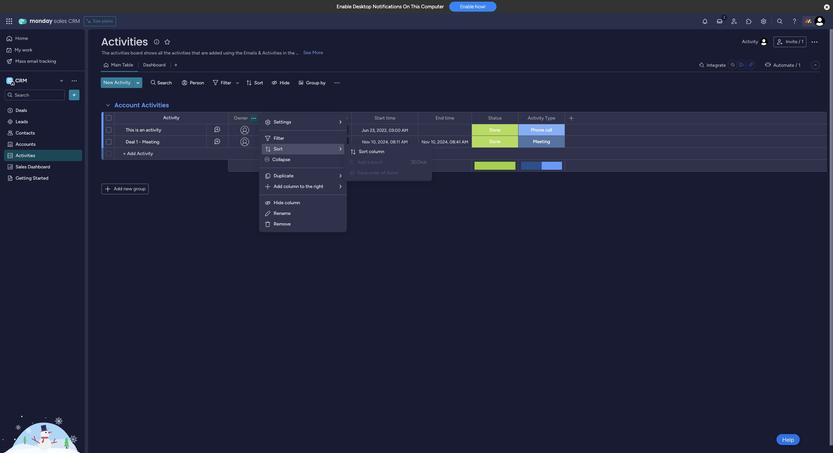 Task type: describe. For each thing, give the bounding box(es) containing it.
by
[[321, 80, 326, 86]]

activity down account activities field
[[163, 115, 179, 121]]

Account Activities field
[[113, 101, 171, 110]]

public board image
[[7, 175, 13, 181]]

person
[[190, 80, 204, 86]]

click
[[417, 160, 427, 165]]

nov 10, 2024, 08:11 am
[[362, 140, 408, 145]]

/ for invite
[[799, 39, 801, 45]]

nov for nov 10, 2024, 08:11 am
[[362, 140, 370, 145]]

enable now!
[[461, 4, 486, 9]]

sort inside popup button
[[254, 80, 263, 86]]

that
[[192, 50, 200, 56]]

menu containing settings
[[259, 114, 347, 233]]

list arrow image for duplicate
[[340, 174, 342, 179]]

board
[[131, 50, 143, 56]]

2024, for 08:11
[[378, 140, 389, 145]]

Search in workspace field
[[14, 91, 56, 99]]

jun
[[362, 128, 369, 133]]

part image
[[411, 159, 416, 167]]

v2 search image
[[151, 79, 156, 87]]

new activity button
[[101, 78, 133, 88]]

sort column
[[359, 149, 385, 155]]

rename image
[[265, 211, 271, 217]]

right
[[314, 184, 324, 190]]

save order of items
[[358, 170, 398, 176]]

table
[[122, 62, 133, 68]]

my work
[[15, 47, 32, 53]]

see plans button
[[84, 16, 116, 26]]

deal 1
[[302, 139, 313, 144]]

see more link
[[303, 50, 324, 56]]

group by
[[306, 80, 326, 86]]

list arrow image for settings
[[340, 120, 342, 125]]

leads
[[16, 119, 28, 124]]

sort image
[[265, 146, 271, 153]]

started
[[33, 175, 48, 181]]

inbox image
[[717, 18, 724, 25]]

an
[[140, 127, 145, 133]]

filter button
[[210, 78, 242, 88]]

see more
[[304, 50, 323, 56]]

invite
[[786, 39, 798, 45]]

mass
[[15, 58, 26, 64]]

phone call
[[531, 127, 553, 133]]

the right using
[[236, 50, 243, 56]]

10, for nov 10, 2024, 08:11 am
[[371, 140, 377, 145]]

+ Add Activity  text field
[[118, 150, 225, 158]]

Owner field
[[232, 115, 250, 122]]

v2 add subsort outline image
[[350, 160, 355, 165]]

sales
[[16, 164, 27, 170]]

start time
[[375, 115, 396, 121]]

account activities
[[114, 101, 169, 109]]

rename
[[274, 211, 291, 217]]

add column to the right image
[[265, 184, 271, 190]]

main table button
[[101, 60, 138, 71]]

apps image
[[746, 18, 753, 25]]

items
[[387, 170, 398, 176]]

on
[[403, 4, 410, 10]]

accounts
[[16, 141, 36, 147]]

of
[[381, 170, 386, 176]]

more
[[313, 50, 323, 56]]

column for hide
[[285, 200, 300, 206]]

1 inside button
[[802, 39, 804, 45]]

1 horizontal spatial options image
[[811, 38, 819, 46]]

settings
[[274, 119, 291, 125]]

sales
[[54, 17, 67, 25]]

23,
[[370, 128, 376, 133]]

in
[[283, 50, 287, 56]]

my
[[15, 47, 21, 53]]

2 horizontal spatial sort
[[359, 149, 368, 155]]

add column to the right
[[274, 184, 324, 190]]

the
[[102, 50, 110, 56]]

0 horizontal spatial meeting
[[142, 139, 159, 145]]

0 horizontal spatial options image
[[71, 92, 78, 99]]

08:41
[[450, 140, 461, 145]]

autopilot image
[[766, 61, 771, 69]]

1 image
[[722, 14, 728, 21]]

1 activities from the left
[[111, 50, 129, 56]]

mass email tracking
[[15, 58, 56, 64]]

list arrow image for sort
[[340, 147, 342, 152]]

see for see plans
[[93, 18, 101, 24]]

0 horizontal spatial -
[[139, 139, 141, 145]]

hide column image
[[265, 200, 271, 207]]

1 vertical spatial this
[[126, 127, 134, 133]]

list arrow image for add column to the right
[[340, 185, 342, 189]]

group by button
[[296, 78, 330, 88]]

workspace options image
[[71, 77, 78, 84]]

new
[[104, 80, 113, 86]]

crm inside workspace selection element
[[15, 78, 27, 84]]

show board description image
[[153, 39, 161, 45]]

monday sales crm
[[30, 17, 80, 25]]

duplicate
[[274, 173, 294, 179]]

this is an activity
[[126, 127, 161, 133]]

enable desktop notifications on this computer
[[337, 4, 444, 10]]

2022,
[[377, 128, 388, 133]]

08:11
[[390, 140, 400, 145]]

automate
[[774, 62, 795, 68]]

list box containing deals
[[0, 103, 85, 274]]

enable now! button
[[450, 2, 497, 12]]

Search field
[[156, 78, 176, 88]]

getting started
[[16, 175, 48, 181]]

am for jun 23, 2022, 03:00 am
[[402, 128, 408, 133]]

jun 23, 2022, 03:00 am
[[362, 128, 408, 133]]

contacts
[[16, 130, 35, 136]]

activities inside field
[[141, 101, 169, 109]]

1 horizontal spatial crm
[[68, 17, 80, 25]]

desktop
[[353, 4, 372, 10]]

2 activities from the left
[[172, 50, 191, 56]]

settings image
[[265, 119, 271, 126]]

deal for deal 1 - meeting
[[126, 139, 135, 145]]

time for end time
[[445, 115, 455, 121]]

activity button
[[740, 37, 771, 47]]

End time field
[[434, 115, 456, 122]]

2024, for 08:41
[[438, 140, 449, 145]]

column for sort
[[369, 149, 385, 155]]

deals
[[16, 107, 27, 113]]

select product image
[[6, 18, 13, 25]]

options image for activity type
[[556, 113, 560, 124]]

Activities field
[[100, 34, 150, 49]]

owner
[[234, 115, 248, 121]]

arrow down image
[[234, 79, 242, 87]]

Start time field
[[373, 115, 397, 122]]

dashboard inside button
[[143, 62, 166, 68]]

work
[[22, 47, 32, 53]]

add for add column to the right
[[274, 184, 282, 190]]

lottie animation element
[[0, 387, 85, 454]]

collapse board header image
[[813, 63, 819, 68]]

main table
[[111, 62, 133, 68]]

see plans
[[93, 18, 113, 24]]

search everything image
[[777, 18, 784, 25]]



Task type: locate. For each thing, give the bounding box(es) containing it.
nov up the sort column
[[362, 140, 370, 145]]

dashboard down shows
[[143, 62, 166, 68]]

0 horizontal spatial 2024,
[[378, 140, 389, 145]]

1 vertical spatial column
[[284, 184, 299, 190]]

1 horizontal spatial filter
[[274, 136, 284, 141]]

time right 'end'
[[445, 115, 455, 121]]

group
[[133, 186, 146, 192]]

hide inside popup button
[[280, 80, 290, 86]]

hide left group by popup button
[[280, 80, 290, 86]]

2024,
[[378, 140, 389, 145], [438, 140, 449, 145]]

sort right sort icon
[[274, 146, 283, 152]]

help image
[[792, 18, 798, 25]]

2 nov from the left
[[422, 140, 430, 145]]

to
[[300, 184, 305, 190]]

activities down accounts
[[16, 153, 35, 158]]

1 horizontal spatial /
[[799, 39, 801, 45]]

sort column image
[[350, 149, 356, 155]]

see left plans
[[93, 18, 101, 24]]

add right v2 add subsort outline icon
[[358, 160, 366, 165]]

list arrow image
[[340, 174, 342, 179], [340, 185, 342, 189]]

am right 08:11
[[402, 140, 408, 145]]

0 horizontal spatial dashboard
[[28, 164, 50, 170]]

activity
[[743, 39, 759, 45], [114, 80, 131, 86], [163, 115, 179, 121], [528, 115, 544, 121]]

home button
[[4, 33, 72, 44]]

column information image
[[343, 116, 348, 121]]

automate / 1
[[774, 62, 801, 68]]

c
[[8, 78, 11, 84]]

add view image
[[175, 63, 177, 68]]

2 time from the left
[[445, 115, 455, 121]]

see inside button
[[93, 18, 101, 24]]

enable left desktop
[[337, 4, 352, 10]]

shows
[[144, 50, 157, 56]]

filter right filter icon
[[274, 136, 284, 141]]

10, left 08:41
[[431, 140, 437, 145]]

1 horizontal spatial sort
[[274, 146, 283, 152]]

column for add
[[284, 184, 299, 190]]

hide inside menu
[[274, 200, 284, 206]]

1 horizontal spatial dashboard
[[143, 62, 166, 68]]

this right on
[[411, 4, 420, 10]]

end time
[[436, 115, 455, 121]]

notifications
[[373, 4, 402, 10]]

filter inside popup button
[[221, 80, 231, 86]]

1 vertical spatial list arrow image
[[340, 147, 342, 152]]

order
[[369, 170, 380, 176]]

the right 'to'
[[306, 184, 313, 190]]

1 horizontal spatial time
[[445, 115, 455, 121]]

1 horizontal spatial this
[[411, 4, 420, 10]]

tracking
[[39, 58, 56, 64]]

activity inside popup button
[[743, 39, 759, 45]]

am for nov 10, 2024, 08:11 am
[[402, 140, 408, 145]]

1 horizontal spatial enable
[[461, 4, 474, 9]]

2 2024, from the left
[[438, 140, 449, 145]]

options image
[[71, 92, 78, 99], [252, 113, 256, 124], [556, 113, 560, 124]]

notifications image
[[702, 18, 709, 25]]

1 vertical spatial -
[[139, 139, 141, 145]]

1 vertical spatial see
[[304, 50, 311, 56]]

0 horizontal spatial activities
[[111, 50, 129, 56]]

crm
[[68, 17, 80, 25], [15, 78, 27, 84]]

angle down image
[[136, 80, 140, 85]]

dashboard button
[[138, 60, 171, 71]]

1 vertical spatial /
[[796, 62, 798, 68]]

using
[[223, 50, 235, 56]]

list arrow image right right
[[340, 185, 342, 189]]

/ right automate
[[796, 62, 798, 68]]

1 time from the left
[[386, 115, 396, 121]]

activities right &
[[262, 50, 282, 56]]

menu item
[[350, 159, 427, 167]]

2024, down 2022,
[[378, 140, 389, 145]]

0 vertical spatial column
[[369, 149, 385, 155]]

0 horizontal spatial add
[[114, 186, 122, 192]]

/ for automate
[[796, 62, 798, 68]]

0 vertical spatial hide
[[280, 80, 290, 86]]

1 horizontal spatial see
[[304, 50, 311, 56]]

am right 03:00
[[402, 128, 408, 133]]

workspace image
[[6, 77, 13, 85]]

invite members image
[[732, 18, 738, 25]]

time for start time
[[386, 115, 396, 121]]

time
[[386, 115, 396, 121], [445, 115, 455, 121]]

add inside "button"
[[114, 186, 122, 192]]

add
[[358, 160, 366, 165], [274, 184, 282, 190], [114, 186, 122, 192]]

list arrow image left the sort column icon
[[340, 147, 342, 152]]

1 horizontal spatial activities
[[172, 50, 191, 56]]

enable left now!
[[461, 4, 474, 9]]

2 horizontal spatial add
[[358, 160, 366, 165]]

10, up the sort column
[[371, 140, 377, 145]]

1 horizontal spatial -
[[306, 128, 308, 133]]

0 vertical spatial list arrow image
[[340, 120, 342, 125]]

am right 08:41
[[462, 140, 469, 145]]

activities down v2 search icon
[[141, 101, 169, 109]]

menu
[[259, 114, 347, 233]]

0 horizontal spatial 10,
[[371, 140, 377, 145]]

0 horizontal spatial options image
[[342, 113, 347, 124]]

options image right 'type' on the top right
[[556, 113, 560, 124]]

0 horizontal spatial this
[[126, 127, 134, 133]]

2 horizontal spatial options image
[[556, 113, 560, 124]]

account
[[114, 101, 140, 109]]

options image right owner field
[[252, 113, 256, 124]]

Status field
[[487, 115, 504, 122]]

integrate
[[707, 62, 726, 68]]

activity down apps icon
[[743, 39, 759, 45]]

1 horizontal spatial deal
[[302, 139, 310, 144]]

new activity
[[104, 80, 131, 86]]

options image down workspace options image
[[71, 92, 78, 99]]

1 vertical spatial filter
[[274, 136, 284, 141]]

1 horizontal spatial options image
[[252, 113, 256, 124]]

enable for enable now!
[[461, 4, 474, 9]]

1
[[802, 39, 804, 45], [799, 62, 801, 68], [136, 139, 138, 145], [311, 139, 313, 144]]

remove image
[[265, 221, 271, 228]]

list arrow image left save
[[340, 174, 342, 179]]

email
[[27, 58, 38, 64]]

help
[[783, 437, 795, 444]]

start
[[375, 115, 385, 121]]

0 vertical spatial filter
[[221, 80, 231, 86]]

0 horizontal spatial deal
[[126, 139, 135, 145]]

help button
[[777, 435, 800, 446]]

menu image
[[334, 80, 341, 86]]

add inside 'menu item'
[[358, 160, 366, 165]]

column left 'to'
[[284, 184, 299, 190]]

remove
[[274, 222, 291, 227]]

the right the in
[[288, 50, 295, 56]]

lottie animation image
[[0, 387, 85, 454]]

menu item containing add subsort
[[350, 159, 427, 167]]

/ right invite
[[799, 39, 801, 45]]

call
[[546, 127, 553, 133]]

0 vertical spatial this
[[411, 4, 420, 10]]

dashboard up started at the top left of page
[[28, 164, 50, 170]]

2 done from the top
[[490, 139, 501, 145]]

2 list arrow image from the top
[[340, 185, 342, 189]]

page.
[[296, 50, 307, 56]]

christina overa image
[[815, 16, 826, 27]]

1 horizontal spatial 2024,
[[438, 140, 449, 145]]

nov for nov 10, 2024, 08:41 am
[[422, 140, 430, 145]]

add right add column to the right icon
[[274, 184, 282, 190]]

-
[[306, 128, 308, 133], [139, 139, 141, 145]]

add to favorites image
[[164, 38, 171, 45]]

main
[[111, 62, 121, 68]]

add inside menu
[[274, 184, 282, 190]]

enable for enable desktop notifications on this computer
[[337, 4, 352, 10]]

am
[[402, 128, 408, 133], [402, 140, 408, 145], [462, 140, 469, 145]]

v2 collapse column outline image
[[265, 157, 270, 163]]

all
[[158, 50, 163, 56]]

emails settings image
[[761, 18, 767, 25]]

add subsort
[[358, 160, 383, 165]]

0 vertical spatial -
[[306, 128, 308, 133]]

2 vertical spatial column
[[285, 200, 300, 206]]

emails
[[244, 50, 257, 56]]

1 2024, from the left
[[378, 140, 389, 145]]

added
[[209, 50, 222, 56]]

/ inside button
[[799, 39, 801, 45]]

activity up phone
[[528, 115, 544, 121]]

&
[[258, 50, 261, 56]]

options image
[[811, 38, 819, 46], [342, 113, 347, 124]]

2 list arrow image from the top
[[340, 147, 342, 152]]

the inside menu
[[306, 184, 313, 190]]

activities up add view 'image'
[[172, 50, 191, 56]]

getting
[[16, 175, 32, 181]]

1 horizontal spatial nov
[[422, 140, 430, 145]]

hide button
[[269, 78, 294, 88]]

0 horizontal spatial enable
[[337, 4, 352, 10]]

time right start
[[386, 115, 396, 121]]

1 list arrow image from the top
[[340, 174, 342, 179]]

meeting down phone call
[[533, 139, 551, 145]]

0 vertical spatial crm
[[68, 17, 80, 25]]

10,
[[371, 140, 377, 145], [431, 140, 437, 145]]

0 horizontal spatial sort
[[254, 80, 263, 86]]

add new group
[[114, 186, 146, 192]]

filter image
[[265, 135, 271, 142]]

hide for hide
[[280, 80, 290, 86]]

sales dashboard
[[16, 164, 50, 170]]

0 vertical spatial dashboard
[[143, 62, 166, 68]]

list arrow image
[[340, 120, 342, 125], [340, 147, 342, 152]]

1 horizontal spatial meeting
[[533, 139, 551, 145]]

filter left arrow down image
[[221, 80, 231, 86]]

- up deal 1
[[306, 128, 308, 133]]

crm right sales
[[68, 17, 80, 25]]

deal 1 - meeting
[[126, 139, 159, 145]]

status
[[489, 115, 502, 121]]

0 horizontal spatial filter
[[221, 80, 231, 86]]

duplicate image
[[265, 173, 271, 180]]

this left is
[[126, 127, 134, 133]]

option
[[0, 104, 85, 106]]

0 horizontal spatial crm
[[15, 78, 27, 84]]

0 vertical spatial options image
[[811, 38, 819, 46]]

column
[[369, 149, 385, 155], [284, 184, 299, 190], [285, 200, 300, 206]]

0 horizontal spatial nov
[[362, 140, 370, 145]]

phone
[[531, 127, 544, 133]]

are
[[201, 50, 208, 56]]

list box
[[0, 103, 85, 274]]

1 vertical spatial done
[[490, 139, 501, 145]]

2 10, from the left
[[431, 140, 437, 145]]

column up rename
[[285, 200, 300, 206]]

see left the 'more'
[[304, 50, 311, 56]]

activity inside button
[[114, 80, 131, 86]]

add left 'new'
[[114, 186, 122, 192]]

activities up main table button
[[111, 50, 129, 56]]

0 vertical spatial /
[[799, 39, 801, 45]]

meeting
[[533, 139, 551, 145], [142, 139, 159, 145]]

invite / 1
[[786, 39, 804, 45]]

0 horizontal spatial see
[[93, 18, 101, 24]]

sort right the sort column icon
[[359, 149, 368, 155]]

end
[[436, 115, 444, 121]]

computer
[[421, 4, 444, 10]]

nov up click
[[422, 140, 430, 145]]

save order of items menu item
[[350, 169, 427, 177]]

plans
[[102, 18, 113, 24]]

now!
[[475, 4, 486, 9]]

enable inside "button"
[[461, 4, 474, 9]]

am for nov 10, 2024, 08:41 am
[[462, 140, 469, 145]]

1 done from the top
[[490, 127, 501, 133]]

monday
[[30, 17, 52, 25]]

my work button
[[4, 45, 72, 55]]

0 vertical spatial see
[[93, 18, 101, 24]]

1 vertical spatial crm
[[15, 78, 27, 84]]

0 vertical spatial list arrow image
[[340, 174, 342, 179]]

2 deal from the left
[[302, 139, 310, 144]]

activities up board
[[101, 34, 148, 49]]

list arrow image left column information icon
[[340, 120, 342, 125]]

see for see more
[[304, 50, 311, 56]]

1 horizontal spatial 10,
[[431, 140, 437, 145]]

sort button
[[244, 78, 267, 88]]

public dashboard image
[[7, 164, 13, 170]]

2024, left 08:41
[[438, 140, 449, 145]]

column up subsort at the top of page
[[369, 149, 385, 155]]

hide for hide column
[[274, 200, 284, 206]]

activities
[[111, 50, 129, 56], [172, 50, 191, 56]]

group
[[306, 80, 320, 86]]

1 nov from the left
[[362, 140, 370, 145]]

0 horizontal spatial time
[[386, 115, 396, 121]]

the activities board shows all the activities that are added using the emails & activities in the page.
[[102, 50, 307, 56]]

1 vertical spatial options image
[[342, 113, 347, 124]]

1 vertical spatial hide
[[274, 200, 284, 206]]

Activity Type field
[[527, 115, 557, 122]]

enable
[[337, 4, 352, 10], [461, 4, 474, 9]]

hide right hide column image
[[274, 200, 284, 206]]

activity inside field
[[528, 115, 544, 121]]

0 vertical spatial done
[[490, 127, 501, 133]]

collapse
[[273, 157, 291, 163]]

dapulse close image
[[825, 4, 830, 11]]

1 vertical spatial list arrow image
[[340, 185, 342, 189]]

add for add new group
[[114, 186, 122, 192]]

activity right new
[[114, 80, 131, 86]]

dashboard
[[143, 62, 166, 68], [28, 164, 50, 170]]

nov 10, 2024, 08:41 am
[[422, 140, 469, 145]]

1 deal from the left
[[126, 139, 135, 145]]

sort right arrow down image
[[254, 80, 263, 86]]

0 horizontal spatial /
[[796, 62, 798, 68]]

- down the an at the top left of page
[[139, 139, 141, 145]]

meeting down activity
[[142, 139, 159, 145]]

activity
[[146, 127, 161, 133]]

add for add subsort
[[358, 160, 366, 165]]

hide column
[[274, 200, 300, 206]]

the right all
[[164, 50, 171, 56]]

/
[[799, 39, 801, 45], [796, 62, 798, 68]]

sort
[[254, 80, 263, 86], [274, 146, 283, 152], [359, 149, 368, 155]]

mass email tracking button
[[4, 56, 72, 67]]

deal for deal 1
[[302, 139, 310, 144]]

the
[[164, 50, 171, 56], [236, 50, 243, 56], [288, 50, 295, 56], [306, 184, 313, 190]]

1 vertical spatial dashboard
[[28, 164, 50, 170]]

hide
[[280, 80, 290, 86], [274, 200, 284, 206]]

1 list arrow image from the top
[[340, 120, 342, 125]]

options image for owner
[[252, 113, 256, 124]]

activity type
[[528, 115, 556, 121]]

1 10, from the left
[[371, 140, 377, 145]]

workspace selection element
[[6, 77, 28, 86]]

dapulse integrations image
[[700, 63, 705, 68]]

crm right workspace icon
[[15, 78, 27, 84]]

10, for nov 10, 2024, 08:41 am
[[431, 140, 437, 145]]

1 horizontal spatial add
[[274, 184, 282, 190]]



Task type: vqa. For each thing, say whether or not it's contained in the screenshot.
the right Options icon
no



